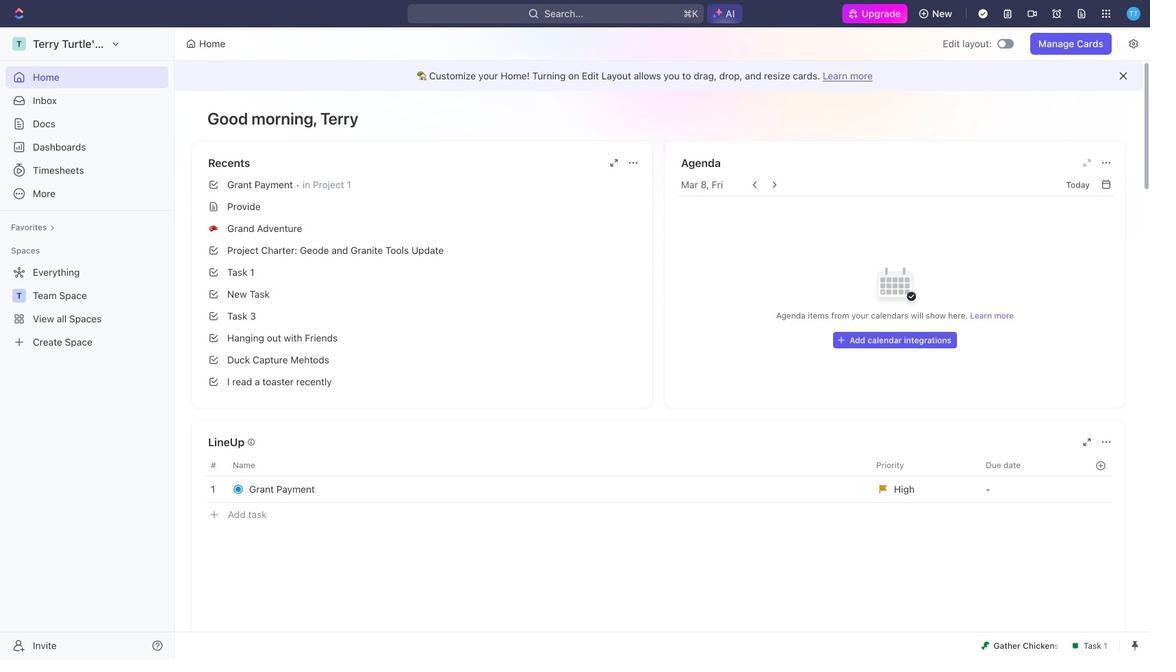 Task type: locate. For each thing, give the bounding box(es) containing it.
alert
[[175, 61, 1143, 91]]

tree inside sidebar navigation
[[5, 262, 168, 353]]

team space, , element
[[12, 289, 26, 303]]

terry turtle's workspace, , element
[[12, 37, 26, 51]]

tree
[[5, 262, 168, 353]]



Task type: vqa. For each thing, say whether or not it's contained in the screenshot.
Tree
yes



Task type: describe. For each thing, give the bounding box(es) containing it.
sidebar navigation
[[0, 27, 177, 659]]

drumstick bite image
[[982, 642, 990, 650]]



